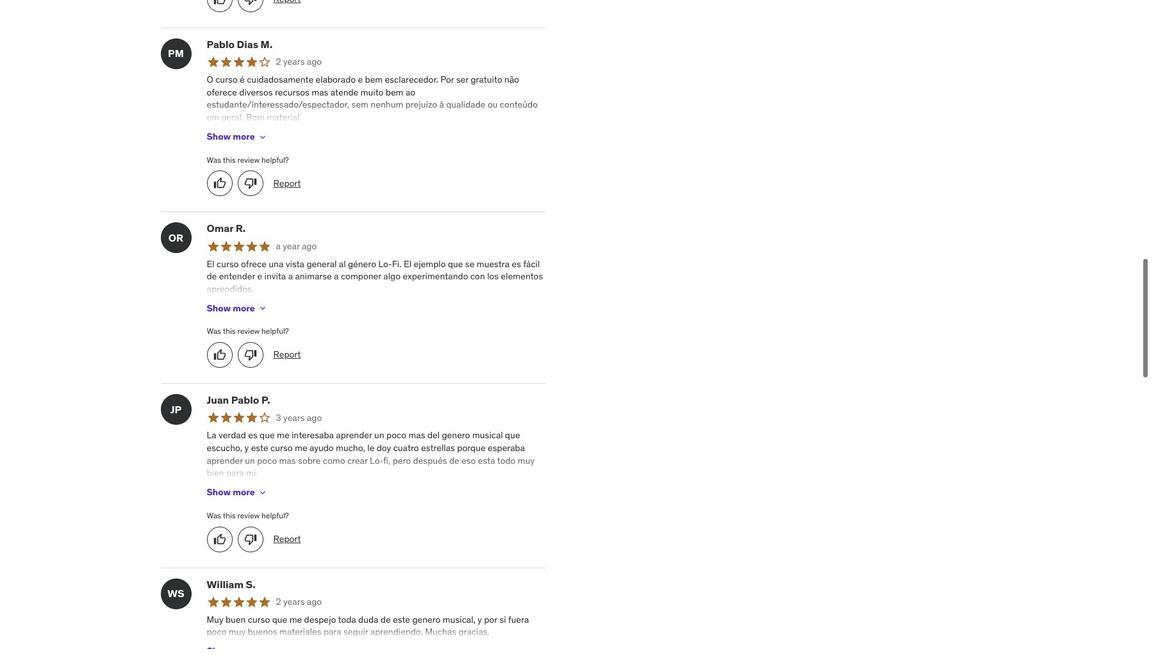 Task type: describe. For each thing, give the bounding box(es) containing it.
general
[[307, 258, 337, 270]]

que right verdad at left bottom
[[260, 430, 275, 441]]

show for p.
[[207, 487, 231, 498]]

ofrece
[[241, 258, 267, 270]]

pero
[[393, 455, 411, 467]]

geral.
[[222, 112, 244, 123]]

omar r.
[[207, 222, 246, 235]]

mucho,
[[336, 442, 365, 454]]

show for m.
[[207, 131, 231, 142]]

xsmall image for dias
[[258, 132, 268, 142]]

fi.
[[392, 258, 402, 270]]

2 horizontal spatial poco
[[387, 430, 407, 441]]

para inside la verdad es que me interesaba aprender un poco mas del genero musical que escucho, y este curso me ayudo mucho, le doy cuatro estrellas porque esperaba aprender un poco mas sobre como crear lo-fi, pero después de eso esta todo muy bien para mi.
[[226, 468, 244, 479]]

gratuito
[[471, 74, 503, 85]]

or
[[169, 231, 184, 244]]

0 horizontal spatial un
[[245, 455, 255, 467]]

componer
[[341, 271, 382, 282]]

que inside the muy buen curso que me despejo toda duda de este genero musical, y por si fuera poco muy buenos materiales para seguir aprendiendo. muchas gracias.
[[272, 614, 287, 626]]

diversos
[[239, 86, 273, 98]]

mark as unhelpful image
[[244, 533, 257, 546]]

es inside el curso ofrece una vista general al género lo-fi. el ejemplo que se muestra es fácil de entender e invita a animarse a componer algo experimentando con los elementos aprendidos.
[[512, 258, 521, 270]]

género
[[348, 258, 376, 270]]

show more button for p.
[[207, 480, 268, 506]]

cuidadosamente
[[247, 74, 314, 85]]

mark as unhelpful image for dias
[[244, 177, 257, 190]]

muestra
[[477, 258, 510, 270]]

me for juan pablo p.
[[277, 430, 290, 441]]

se
[[465, 258, 475, 270]]

curso inside el curso ofrece una vista general al género lo-fi. el ejemplo que se muestra es fácil de entender e invita a animarse a componer algo experimentando con los elementos aprendidos.
[[217, 258, 239, 270]]

pm
[[168, 47, 184, 60]]

report button for p.
[[273, 533, 301, 546]]

r.
[[236, 222, 246, 235]]

2 show more button from the top
[[207, 296, 268, 321]]

poco inside the muy buen curso que me despejo toda duda de este genero musical, y por si fuera poco muy buenos materiales para seguir aprendiendo. muchas gracias.
[[207, 627, 227, 638]]

como
[[323, 455, 345, 467]]

aprendiendo.
[[371, 627, 423, 638]]

nenhum
[[371, 99, 404, 111]]

estudante/interessado/espectador,
[[207, 99, 350, 111]]

this for p.
[[223, 511, 236, 521]]

2 vertical spatial mas
[[279, 455, 296, 467]]

this for m.
[[223, 155, 236, 165]]

helpful? for m.
[[262, 155, 289, 165]]

para inside the muy buen curso que me despejo toda duda de este genero musical, y por si fuera poco muy buenos materiales para seguir aprendiendo. muchas gracias.
[[324, 627, 342, 638]]

2 years ago for pablo dias m.
[[276, 56, 322, 68]]

1 horizontal spatial bem
[[386, 86, 404, 98]]

3 years from the top
[[283, 596, 305, 608]]

genero inside la verdad es que me interesaba aprender un poco mas del genero musical que escucho, y este curso me ayudo mucho, le doy cuatro estrellas porque esperaba aprender un poco mas sobre como crear lo-fi, pero después de eso esta todo muy bien para mi.
[[442, 430, 470, 441]]

buen
[[226, 614, 246, 626]]

s.
[[246, 578, 256, 591]]

show more button for m.
[[207, 124, 268, 150]]

2 for pablo dias m.
[[276, 56, 281, 68]]

la
[[207, 430, 216, 441]]

show more for p.
[[207, 487, 255, 498]]

o curso é cuidadosamente elaborado e bem esclarecedor. por ser gratuito não oferece diversos recursos mas atende muito bem ao estudante/interessado/espectador, sem nenhum prejuízo à qualidade ou conteúdo em geral. bom material.
[[207, 74, 538, 123]]

1 horizontal spatial aprender
[[336, 430, 372, 441]]

del
[[428, 430, 440, 441]]

review for p.
[[238, 511, 260, 521]]

de inside el curso ofrece una vista general al género lo-fi. el ejemplo que se muestra es fácil de entender e invita a animarse a componer algo experimentando con los elementos aprendidos.
[[207, 271, 217, 282]]

juan pablo p.
[[207, 394, 270, 407]]

1 vertical spatial me
[[295, 442, 308, 454]]

dias
[[237, 38, 258, 51]]

pablo dias m.
[[207, 38, 273, 51]]

sobre
[[298, 455, 321, 467]]

juan
[[207, 394, 229, 407]]

materiales
[[280, 627, 322, 638]]

duda
[[359, 614, 379, 626]]

todo
[[497, 455, 516, 467]]

cuatro
[[393, 442, 419, 454]]

ou
[[488, 99, 498, 111]]

0 vertical spatial bem
[[365, 74, 383, 85]]

2 el from the left
[[404, 258, 412, 270]]

2 was from the top
[[207, 327, 221, 336]]

ago for juan pablo p.
[[307, 412, 322, 424]]

bien
[[207, 468, 224, 479]]

lo- inside el curso ofrece una vista general al género lo-fi. el ejemplo que se muestra es fácil de entender e invita a animarse a componer algo experimentando con los elementos aprendidos.
[[379, 258, 392, 270]]

muito
[[361, 86, 384, 98]]

3 years ago
[[276, 412, 322, 424]]

animarse
[[295, 271, 332, 282]]

é
[[240, 74, 245, 85]]

0 vertical spatial pablo
[[207, 38, 235, 51]]

omar
[[207, 222, 233, 235]]

musical
[[473, 430, 503, 441]]

esta
[[478, 455, 495, 467]]

de inside the muy buen curso que me despejo toda duda de este genero musical, y por si fuera poco muy buenos materiales para seguir aprendiendo. muchas gracias.
[[381, 614, 391, 626]]

este inside the muy buen curso que me despejo toda duda de este genero musical, y por si fuera poco muy buenos materiales para seguir aprendiendo. muchas gracias.
[[393, 614, 410, 626]]

xsmall image for r.
[[258, 304, 268, 314]]

mark as helpful image for jp
[[213, 533, 226, 546]]

à
[[440, 99, 444, 111]]

atende
[[331, 86, 359, 98]]

crear
[[347, 455, 368, 467]]

2 for william s.
[[276, 596, 281, 608]]

ser
[[457, 74, 469, 85]]

lo- inside la verdad es que me interesaba aprender un poco mas del genero musical que escucho, y este curso me ayudo mucho, le doy cuatro estrellas porque esperaba aprender un poco mas sobre como crear lo-fi, pero después de eso esta todo muy bien para mi.
[[370, 455, 384, 467]]

aprendidos.
[[207, 283, 254, 295]]

muchas
[[425, 627, 457, 638]]

o
[[207, 74, 213, 85]]

was this review helpful? for p.
[[207, 511, 289, 521]]

mark as helpful image for mark as unhelpful image corresponding to r.
[[213, 349, 226, 362]]

seguir
[[344, 627, 368, 638]]

genero inside the muy buen curso que me despejo toda duda de este genero musical, y por si fuera poco muy buenos materiales para seguir aprendiendo. muchas gracias.
[[413, 614, 441, 626]]

jp
[[170, 403, 182, 416]]

was for p.
[[207, 511, 221, 521]]

doy
[[377, 442, 391, 454]]

y inside la verdad es que me interesaba aprender un poco mas del genero musical que escucho, y este curso me ayudo mucho, le doy cuatro estrellas porque esperaba aprender un poco mas sobre como crear lo-fi, pero después de eso esta todo muy bien para mi.
[[245, 442, 249, 454]]

escucho,
[[207, 442, 243, 454]]

bom
[[246, 112, 265, 123]]

interesaba
[[292, 430, 334, 441]]

conteúdo
[[500, 99, 538, 111]]

was for m.
[[207, 155, 221, 165]]

si
[[500, 614, 506, 626]]

was this review helpful? for m.
[[207, 155, 289, 165]]

0 horizontal spatial a
[[276, 240, 281, 252]]

gracias.
[[459, 627, 490, 638]]

curso inside the muy buen curso que me despejo toda duda de este genero musical, y por si fuera poco muy buenos materiales para seguir aprendiendo. muchas gracias.
[[248, 614, 270, 626]]

2 more from the top
[[233, 303, 255, 314]]

oferece
[[207, 86, 237, 98]]

al
[[339, 258, 346, 270]]

me for william s.
[[290, 614, 302, 626]]

m.
[[261, 38, 273, 51]]

que inside el curso ofrece una vista general al género lo-fi. el ejemplo que se muestra es fácil de entender e invita a animarse a componer algo experimentando con los elementos aprendidos.
[[448, 258, 463, 270]]

ago for omar r.
[[302, 240, 317, 252]]

el curso ofrece una vista general al género lo-fi. el ejemplo que se muestra es fácil de entender e invita a animarse a componer algo experimentando con los elementos aprendidos.
[[207, 258, 543, 295]]



Task type: locate. For each thing, give the bounding box(es) containing it.
mas up cuatro
[[409, 430, 425, 441]]

curso down 3
[[271, 442, 293, 454]]

show more down bien at left
[[207, 487, 255, 498]]

una
[[269, 258, 284, 270]]

years for p.
[[283, 412, 305, 424]]

2 horizontal spatial de
[[449, 455, 460, 467]]

show more
[[207, 131, 255, 142], [207, 303, 255, 314], [207, 487, 255, 498]]

entender
[[219, 271, 255, 282]]

1 vertical spatial years
[[283, 412, 305, 424]]

1 show more from the top
[[207, 131, 255, 142]]

con
[[471, 271, 485, 282]]

este up aprendiendo.
[[393, 614, 410, 626]]

was this review helpful? up mark as unhelpful icon
[[207, 511, 289, 521]]

mark as unhelpful image for r.
[[244, 349, 257, 362]]

0 vertical spatial helpful?
[[262, 155, 289, 165]]

mas left sobre
[[279, 455, 296, 467]]

1 vertical spatial bem
[[386, 86, 404, 98]]

que up the buenos
[[272, 614, 287, 626]]

0 vertical spatial muy
[[518, 455, 535, 467]]

1 horizontal spatial genero
[[442, 430, 470, 441]]

2 vertical spatial years
[[283, 596, 305, 608]]

1 vertical spatial este
[[393, 614, 410, 626]]

years right 3
[[283, 412, 305, 424]]

e inside el curso ofrece una vista general al género lo-fi. el ejemplo que se muestra es fácil de entender e invita a animarse a componer algo experimentando con los elementos aprendidos.
[[257, 271, 262, 282]]

esperaba
[[488, 442, 525, 454]]

report button up year
[[273, 177, 301, 190]]

0 vertical spatial y
[[245, 442, 249, 454]]

genero up porque
[[442, 430, 470, 441]]

e
[[358, 74, 363, 85], [257, 271, 262, 282]]

le
[[368, 442, 375, 454]]

0 horizontal spatial el
[[207, 258, 215, 270]]

0 vertical spatial de
[[207, 271, 217, 282]]

show down aprendidos.
[[207, 303, 231, 314]]

1 vertical spatial pablo
[[231, 394, 259, 407]]

estrellas
[[421, 442, 455, 454]]

1 horizontal spatial es
[[512, 258, 521, 270]]

de up aprendidos.
[[207, 271, 217, 282]]

show down bien at left
[[207, 487, 231, 498]]

2 2 from the top
[[276, 596, 281, 608]]

genero up muchas
[[413, 614, 441, 626]]

helpful? down xsmall image
[[262, 511, 289, 521]]

lo- down le
[[370, 455, 384, 467]]

1 vertical spatial show more
[[207, 303, 255, 314]]

years up cuidadosamente
[[283, 56, 305, 68]]

0 vertical spatial show more
[[207, 131, 255, 142]]

2 vertical spatial me
[[290, 614, 302, 626]]

was this review helpful? down aprendidos.
[[207, 327, 289, 336]]

curso inside la verdad es que me interesaba aprender un poco mas del genero musical que escucho, y este curso me ayudo mucho, le doy cuatro estrellas porque esperaba aprender un poco mas sobre como crear lo-fi, pero después de eso esta todo muy bien para mi.
[[271, 442, 293, 454]]

report button right mark as unhelpful icon
[[273, 533, 301, 546]]

0 vertical spatial more
[[233, 131, 255, 142]]

1 vertical spatial helpful?
[[262, 327, 289, 336]]

3 more from the top
[[233, 487, 255, 498]]

more for p.
[[233, 487, 255, 498]]

was down em
[[207, 155, 221, 165]]

0 horizontal spatial poco
[[207, 627, 227, 638]]

2 up the buenos
[[276, 596, 281, 608]]

a left year
[[276, 240, 281, 252]]

muy inside the muy buen curso que me despejo toda duda de este genero musical, y por si fuera poco muy buenos materiales para seguir aprendiendo. muchas gracias.
[[229, 627, 246, 638]]

invita
[[265, 271, 286, 282]]

2 horizontal spatial mas
[[409, 430, 425, 441]]

3 was this review helpful? from the top
[[207, 511, 289, 521]]

1 vertical spatial es
[[248, 430, 258, 441]]

me up sobre
[[295, 442, 308, 454]]

1 show more button from the top
[[207, 124, 268, 150]]

mark as unhelpful image up dias
[[244, 0, 257, 6]]

y left por
[[478, 614, 482, 626]]

1 horizontal spatial mas
[[312, 86, 329, 98]]

more down aprendidos.
[[233, 303, 255, 314]]

show more button down aprendidos.
[[207, 296, 268, 321]]

1 vertical spatial mas
[[409, 430, 425, 441]]

ao
[[406, 86, 416, 98]]

que up esperaba
[[505, 430, 520, 441]]

report up year
[[273, 177, 301, 189]]

em
[[207, 112, 219, 123]]

0 vertical spatial years
[[283, 56, 305, 68]]

0 horizontal spatial y
[[245, 442, 249, 454]]

1 helpful? from the top
[[262, 155, 289, 165]]

3 was from the top
[[207, 511, 221, 521]]

1 mark as helpful image from the top
[[213, 0, 226, 6]]

0 vertical spatial para
[[226, 468, 244, 479]]

2 vertical spatial report
[[273, 533, 301, 545]]

muy down buen
[[229, 627, 246, 638]]

mas down elaborado
[[312, 86, 329, 98]]

bem
[[365, 74, 383, 85], [386, 86, 404, 98]]

a down general
[[334, 271, 339, 282]]

me up materiales
[[290, 614, 302, 626]]

ago up interesaba
[[307, 412, 322, 424]]

ago for pablo dias m.
[[307, 56, 322, 68]]

1 horizontal spatial este
[[393, 614, 410, 626]]

de inside la verdad es que me interesaba aprender un poco mas del genero musical que escucho, y este curso me ayudo mucho, le doy cuatro estrellas porque esperaba aprender un poco mas sobre como crear lo-fi, pero después de eso esta todo muy bien para mi.
[[449, 455, 460, 467]]

1 show from the top
[[207, 131, 231, 142]]

years up materiales
[[283, 596, 305, 608]]

1 review from the top
[[238, 155, 260, 165]]

report button up 3
[[273, 349, 301, 362]]

1 horizontal spatial un
[[375, 430, 385, 441]]

review down aprendidos.
[[238, 327, 260, 336]]

1 vertical spatial para
[[324, 627, 342, 638]]

0 vertical spatial este
[[251, 442, 268, 454]]

1 mark as helpful image from the top
[[213, 177, 226, 190]]

1 horizontal spatial el
[[404, 258, 412, 270]]

e down ofrece
[[257, 271, 262, 282]]

bem up the "muito"
[[365, 74, 383, 85]]

report button for m.
[[273, 177, 301, 190]]

para down the despejo
[[324, 627, 342, 638]]

2 show more from the top
[[207, 303, 255, 314]]

verdad
[[219, 430, 246, 441]]

0 horizontal spatial de
[[207, 271, 217, 282]]

a
[[276, 240, 281, 252], [288, 271, 293, 282], [334, 271, 339, 282]]

more
[[233, 131, 255, 142], [233, 303, 255, 314], [233, 487, 255, 498]]

xsmall image down bom
[[258, 132, 268, 142]]

0 horizontal spatial bem
[[365, 74, 383, 85]]

1 vertical spatial lo-
[[370, 455, 384, 467]]

e inside the o curso é cuidadosamente elaborado e bem esclarecedor. por ser gratuito não oferece diversos recursos mas atende muito bem ao estudante/interessado/espectador, sem nenhum prejuízo à qualidade ou conteúdo em geral. bom material.
[[358, 74, 363, 85]]

1 el from the left
[[207, 258, 215, 270]]

show more button down geral.
[[207, 124, 268, 150]]

ayudo
[[310, 442, 334, 454]]

show more for m.
[[207, 131, 255, 142]]

1 vertical spatial poco
[[257, 455, 277, 467]]

es up the elementos
[[512, 258, 521, 270]]

musical,
[[443, 614, 476, 626]]

2 show from the top
[[207, 303, 231, 314]]

0 vertical spatial 2 years ago
[[276, 56, 322, 68]]

report
[[273, 177, 301, 189], [273, 349, 301, 361], [273, 533, 301, 545]]

mas
[[312, 86, 329, 98], [409, 430, 425, 441], [279, 455, 296, 467]]

1 horizontal spatial poco
[[257, 455, 277, 467]]

william s.
[[207, 578, 256, 591]]

buenos
[[248, 627, 277, 638]]

3 mark as unhelpful image from the top
[[244, 349, 257, 362]]

mark as helpful image
[[213, 177, 226, 190], [213, 533, 226, 546]]

3 report button from the top
[[273, 533, 301, 546]]

curso up entender
[[217, 258, 239, 270]]

report for p.
[[273, 533, 301, 545]]

0 horizontal spatial muy
[[229, 627, 246, 638]]

este
[[251, 442, 268, 454], [393, 614, 410, 626]]

2 vertical spatial review
[[238, 511, 260, 521]]

0 vertical spatial genero
[[442, 430, 470, 441]]

this down aprendidos.
[[223, 327, 236, 336]]

helpful? down invita
[[262, 327, 289, 336]]

para left mi.
[[226, 468, 244, 479]]

1 vertical spatial xsmall image
[[258, 304, 268, 314]]

este inside la verdad es que me interesaba aprender un poco mas del genero musical que escucho, y este curso me ayudo mucho, le doy cuatro estrellas porque esperaba aprender un poco mas sobre como crear lo-fi, pero después de eso esta todo muy bien para mi.
[[251, 442, 268, 454]]

es inside la verdad es que me interesaba aprender un poco mas del genero musical que escucho, y este curso me ayudo mucho, le doy cuatro estrellas porque esperaba aprender un poco mas sobre como crear lo-fi, pero después de eso esta todo muy bien para mi.
[[248, 430, 258, 441]]

que left se
[[448, 258, 463, 270]]

y inside the muy buen curso que me despejo toda duda de este genero musical, y por si fuera poco muy buenos materiales para seguir aprendiendo. muchas gracias.
[[478, 614, 482, 626]]

show more down geral.
[[207, 131, 255, 142]]

this down bien at left
[[223, 511, 236, 521]]

0 vertical spatial mark as helpful image
[[213, 0, 226, 6]]

el up aprendidos.
[[207, 258, 215, 270]]

recursos
[[275, 86, 310, 98]]

mark as helpful image up pablo dias m.
[[213, 0, 226, 6]]

2 mark as helpful image from the top
[[213, 533, 226, 546]]

fi,
[[384, 455, 391, 467]]

more for m.
[[233, 131, 255, 142]]

y down verdad at left bottom
[[245, 442, 249, 454]]

was
[[207, 155, 221, 165], [207, 327, 221, 336], [207, 511, 221, 521]]

1 vertical spatial review
[[238, 327, 260, 336]]

ago up elaborado
[[307, 56, 322, 68]]

helpful? for p.
[[262, 511, 289, 521]]

poco up cuatro
[[387, 430, 407, 441]]

1 horizontal spatial a
[[288, 271, 293, 282]]

2 years ago up cuidadosamente
[[276, 56, 322, 68]]

1 vertical spatial genero
[[413, 614, 441, 626]]

porque
[[457, 442, 486, 454]]

aprender
[[336, 430, 372, 441], [207, 455, 243, 467]]

2 review from the top
[[238, 327, 260, 336]]

1 vertical spatial muy
[[229, 627, 246, 638]]

mark as unhelpful image
[[244, 0, 257, 6], [244, 177, 257, 190], [244, 349, 257, 362]]

0 horizontal spatial es
[[248, 430, 258, 441]]

curso up oferece
[[216, 74, 238, 85]]

e up the "muito"
[[358, 74, 363, 85]]

mark as helpful image left mark as unhelpful icon
[[213, 533, 226, 546]]

1 report button from the top
[[273, 177, 301, 190]]

2 years ago
[[276, 56, 322, 68], [276, 596, 322, 608]]

1 vertical spatial this
[[223, 327, 236, 336]]

2 vertical spatial more
[[233, 487, 255, 498]]

0 vertical spatial aprender
[[336, 430, 372, 441]]

experimentando
[[403, 271, 468, 282]]

2 report from the top
[[273, 349, 301, 361]]

2 vertical spatial de
[[381, 614, 391, 626]]

por
[[484, 614, 498, 626]]

0 horizontal spatial este
[[251, 442, 268, 454]]

3 show more button from the top
[[207, 480, 268, 506]]

0 vertical spatial review
[[238, 155, 260, 165]]

curso up the buenos
[[248, 614, 270, 626]]

more down geral.
[[233, 131, 255, 142]]

prejuízo
[[406, 99, 437, 111]]

this down geral.
[[223, 155, 236, 165]]

algo
[[384, 271, 401, 282]]

0 horizontal spatial para
[[226, 468, 244, 479]]

3 show more from the top
[[207, 487, 255, 498]]

was down bien at left
[[207, 511, 221, 521]]

report button
[[273, 177, 301, 190], [273, 349, 301, 362], [273, 533, 301, 546]]

0 vertical spatial e
[[358, 74, 363, 85]]

mas inside the o curso é cuidadosamente elaborado e bem esclarecedor. por ser gratuito não oferece diversos recursos mas atende muito bem ao estudante/interessado/espectador, sem nenhum prejuízo à qualidade ou conteúdo em geral. bom material.
[[312, 86, 329, 98]]

ago
[[307, 56, 322, 68], [302, 240, 317, 252], [307, 412, 322, 424], [307, 596, 322, 608]]

report for m.
[[273, 177, 301, 189]]

esclarecedor.
[[385, 74, 439, 85]]

mark as helpful image up omar
[[213, 177, 226, 190]]

year
[[283, 240, 300, 252]]

lo-
[[379, 258, 392, 270], [370, 455, 384, 467]]

poco down muy
[[207, 627, 227, 638]]

mark as helpful image up juan at the bottom left
[[213, 349, 226, 362]]

mark as helpful image for pm
[[213, 177, 226, 190]]

1 years from the top
[[283, 56, 305, 68]]

show
[[207, 131, 231, 142], [207, 303, 231, 314], [207, 487, 231, 498]]

xsmall image
[[258, 132, 268, 142], [258, 304, 268, 314]]

mark as unhelpful image up 'r.'
[[244, 177, 257, 190]]

review for m.
[[238, 155, 260, 165]]

2 mark as unhelpful image from the top
[[244, 177, 257, 190]]

1 vertical spatial aprender
[[207, 455, 243, 467]]

1 2 years ago from the top
[[276, 56, 322, 68]]

1 was from the top
[[207, 155, 221, 165]]

report right mark as unhelpful icon
[[273, 533, 301, 545]]

0 vertical spatial lo-
[[379, 258, 392, 270]]

0 vertical spatial was
[[207, 155, 221, 165]]

3 helpful? from the top
[[262, 511, 289, 521]]

un up mi.
[[245, 455, 255, 467]]

p.
[[262, 394, 270, 407]]

2 2 years ago from the top
[[276, 596, 322, 608]]

el right the fi.
[[404, 258, 412, 270]]

es
[[512, 258, 521, 270], [248, 430, 258, 441]]

2 horizontal spatial a
[[334, 271, 339, 282]]

2 report button from the top
[[273, 349, 301, 362]]

1 more from the top
[[233, 131, 255, 142]]

ejemplo
[[414, 258, 446, 270]]

report up 3
[[273, 349, 301, 361]]

fuera
[[508, 614, 529, 626]]

mark as helpful image for first mark as unhelpful image
[[213, 0, 226, 6]]

0 vertical spatial 2
[[276, 56, 281, 68]]

1 vertical spatial mark as helpful image
[[213, 349, 226, 362]]

fácil
[[523, 258, 540, 270]]

elementos
[[501, 271, 543, 282]]

0 vertical spatial this
[[223, 155, 236, 165]]

toda
[[338, 614, 356, 626]]

2 vertical spatial report button
[[273, 533, 301, 546]]

poco up mi.
[[257, 455, 277, 467]]

material.
[[267, 112, 302, 123]]

0 horizontal spatial aprender
[[207, 455, 243, 467]]

es right verdad at left bottom
[[248, 430, 258, 441]]

3 report from the top
[[273, 533, 301, 545]]

me down 3
[[277, 430, 290, 441]]

more left xsmall image
[[233, 487, 255, 498]]

ws
[[168, 587, 184, 600]]

muy
[[518, 455, 535, 467], [229, 627, 246, 638]]

2 mark as helpful image from the top
[[213, 349, 226, 362]]

was down aprendidos.
[[207, 327, 221, 336]]

pablo left p.
[[231, 394, 259, 407]]

1 was this review helpful? from the top
[[207, 155, 289, 165]]

2 vertical spatial poco
[[207, 627, 227, 638]]

mark as helpful image
[[213, 0, 226, 6], [213, 349, 226, 362]]

genero
[[442, 430, 470, 441], [413, 614, 441, 626]]

1 mark as unhelpful image from the top
[[244, 0, 257, 6]]

después
[[413, 455, 447, 467]]

2 xsmall image from the top
[[258, 304, 268, 314]]

2 this from the top
[[223, 327, 236, 336]]

1 report from the top
[[273, 177, 301, 189]]

0 vertical spatial show
[[207, 131, 231, 142]]

3 review from the top
[[238, 511, 260, 521]]

was this review helpful? down bom
[[207, 155, 289, 165]]

0 horizontal spatial genero
[[413, 614, 441, 626]]

1 vertical spatial de
[[449, 455, 460, 467]]

ago up the despejo
[[307, 596, 322, 608]]

1 vertical spatial report button
[[273, 349, 301, 362]]

1 vertical spatial un
[[245, 455, 255, 467]]

de up aprendiendo.
[[381, 614, 391, 626]]

xsmall image down invita
[[258, 304, 268, 314]]

2 vertical spatial show
[[207, 487, 231, 498]]

vista
[[286, 258, 305, 270]]

2 vertical spatial was
[[207, 511, 221, 521]]

3 show from the top
[[207, 487, 231, 498]]

1 vertical spatial mark as helpful image
[[213, 533, 226, 546]]

2 helpful? from the top
[[262, 327, 289, 336]]

muy buen curso que me despejo toda duda de este genero musical, y por si fuera poco muy buenos materiales para seguir aprendiendo. muchas gracias.
[[207, 614, 529, 638]]

1 vertical spatial show
[[207, 303, 231, 314]]

curso inside the o curso é cuidadosamente elaborado e bem esclarecedor. por ser gratuito não oferece diversos recursos mas atende muito bem ao estudante/interessado/espectador, sem nenhum prejuízo à qualidade ou conteúdo em geral. bom material.
[[216, 74, 238, 85]]

review up mark as unhelpful icon
[[238, 511, 260, 521]]

mi.
[[246, 468, 258, 479]]

curso
[[216, 74, 238, 85], [217, 258, 239, 270], [271, 442, 293, 454], [248, 614, 270, 626]]

1 vertical spatial show more button
[[207, 296, 268, 321]]

este up mi.
[[251, 442, 268, 454]]

3 this from the top
[[223, 511, 236, 521]]

william
[[207, 578, 244, 591]]

0 vertical spatial mark as unhelpful image
[[244, 0, 257, 6]]

mark as unhelpful image up juan pablo p.
[[244, 349, 257, 362]]

1 xsmall image from the top
[[258, 132, 268, 142]]

1 horizontal spatial y
[[478, 614, 482, 626]]

0 vertical spatial was this review helpful?
[[207, 155, 289, 165]]

2 vertical spatial helpful?
[[262, 511, 289, 521]]

aprender up mucho,
[[336, 430, 372, 441]]

1 horizontal spatial e
[[358, 74, 363, 85]]

0 vertical spatial un
[[375, 430, 385, 441]]

por
[[441, 74, 454, 85]]

me inside the muy buen curso que me despejo toda duda de este genero musical, y por si fuera poco muy buenos materiales para seguir aprendiendo. muchas gracias.
[[290, 614, 302, 626]]

lo- up algo
[[379, 258, 392, 270]]

xsmall image
[[258, 488, 268, 498]]

2 years ago up the despejo
[[276, 596, 322, 608]]

1 horizontal spatial muy
[[518, 455, 535, 467]]

1 horizontal spatial de
[[381, 614, 391, 626]]

2 up cuidadosamente
[[276, 56, 281, 68]]

y
[[245, 442, 249, 454], [478, 614, 482, 626]]

pablo left dias
[[207, 38, 235, 51]]

un
[[375, 430, 385, 441], [245, 455, 255, 467]]

a down vista
[[288, 271, 293, 282]]

show more button down mi.
[[207, 480, 268, 506]]

bem up nenhum
[[386, 86, 404, 98]]

2 years ago for william s.
[[276, 596, 322, 608]]

aprender down 'escucho,'
[[207, 455, 243, 467]]

years for m.
[[283, 56, 305, 68]]

0 horizontal spatial mas
[[279, 455, 296, 467]]

1 horizontal spatial para
[[324, 627, 342, 638]]

elaborado
[[316, 74, 356, 85]]

3
[[276, 412, 281, 424]]

1 vertical spatial was
[[207, 327, 221, 336]]

review down bom
[[238, 155, 260, 165]]

los
[[487, 271, 499, 282]]

1 vertical spatial y
[[478, 614, 482, 626]]

2 years from the top
[[283, 412, 305, 424]]

ago right year
[[302, 240, 317, 252]]

show down em
[[207, 131, 231, 142]]

1 this from the top
[[223, 155, 236, 165]]

muy inside la verdad es que me interesaba aprender un poco mas del genero musical que escucho, y este curso me ayudo mucho, le doy cuatro estrellas porque esperaba aprender un poco mas sobre como crear lo-fi, pero después de eso esta todo muy bien para mi.
[[518, 455, 535, 467]]

un up doy
[[375, 430, 385, 441]]

sem
[[352, 99, 369, 111]]

0 vertical spatial mas
[[312, 86, 329, 98]]

0 vertical spatial report button
[[273, 177, 301, 190]]

me
[[277, 430, 290, 441], [295, 442, 308, 454], [290, 614, 302, 626]]

helpful? down material.
[[262, 155, 289, 165]]

1 vertical spatial 2 years ago
[[276, 596, 322, 608]]

1 vertical spatial e
[[257, 271, 262, 282]]

1 2 from the top
[[276, 56, 281, 68]]

2 was this review helpful? from the top
[[207, 327, 289, 336]]

eso
[[462, 455, 476, 467]]

0 horizontal spatial e
[[257, 271, 262, 282]]

muy right "todo" on the bottom of page
[[518, 455, 535, 467]]

show more down aprendidos.
[[207, 303, 255, 314]]

ago for william s.
[[307, 596, 322, 608]]



Task type: vqa. For each thing, say whether or not it's contained in the screenshot.
years
yes



